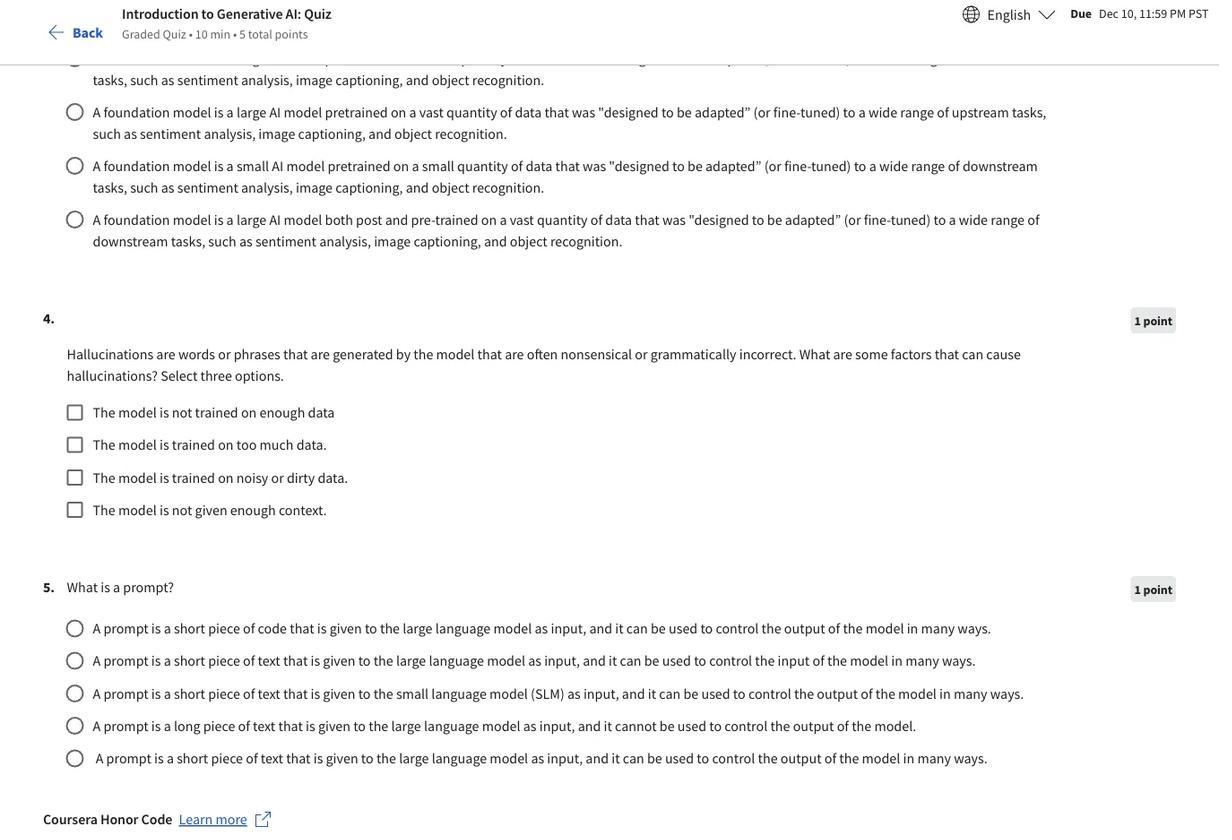 Task type: describe. For each thing, give the bounding box(es) containing it.
ways. for a prompt is a short piece of code that is given to the large language model as input, and it can be used to control the output of the model in many ways.
[[958, 620, 992, 638]]

a for a foundation model is a large ai model both post and pre-trained on a vast quantity of data that was "designed to be adapted" (or fine-tuned) to a wide range of downstream tasks, such as sentiment analysis, image captioning, and object recognition.
[[93, 211, 101, 229]]

the for the model is trained on noisy or dirty data.
[[93, 469, 115, 487]]

more
[[216, 811, 247, 829]]

min inside reading: introduction to generative ai: reading 10 min
[[108, 215, 128, 230]]

short for a prompt is a short piece of text that is given to the small language model (slm) as input, and it can be used to control the output of the model in many ways.
[[174, 685, 205, 703]]

wide inside a foundation model is a large ai model pretrained on a vast quantity of data that was "designed to be adapted" (or fine-tuned) to a wide range of upstream tasks, such as sentiment analysis, image captioning, and object recognition.
[[869, 104, 898, 122]]

analysis, inside the a foundation model is a small ai model pretrained on a small quantity of data that was "designed to be adapted" (or fine-tuned) to a wide range of downstream tasks, such as sentiment analysis, image captioning, and object recognition.
[[241, 179, 293, 197]]

hallucinations are words or phrases that are generated by the model that are often nonsensical or grammatically incorrect. what are some factors that can cause hallucinations? select three options.
[[67, 346, 1024, 385]]

phrases
[[234, 346, 281, 364]]

range inside the a foundation model is a small ai model pretrained on a small quantity of data that was "designed to be adapted" (or fine-tuned) to a wide range of downstream tasks, such as sentiment analysis, image captioning, and object recognition.
[[911, 157, 945, 175]]

image inside the "a foundation model is a large ai model both post and pre-trained on a vast quantity of data that was "designed to be adapted" (or fine-tuned) to a wide range of downstream tasks, such as sentiment analysis, image captioning, and object recognition."
[[374, 233, 411, 251]]

as inside a foundation model is a large ai model pretrained on a vast quantity of data that was "designed to be adapted" (or fine-tuned) to a wide range of upstream tasks, such as sentiment analysis, image captioning, and object recognition.
[[124, 125, 137, 143]]

week 1 link
[[424, 69, 476, 101]]

show notifications image
[[1011, 22, 1033, 44]]

(slm)
[[531, 685, 565, 703]]

piece for a prompt is a short piece of code that is given to the large language model as input, and it can be used to control the output of the model in many ways.
[[208, 620, 240, 638]]

fine- inside the "a foundation model is a large ai model both post and pre-trained on a vast quantity of data that was "designed to be adapted" (or fine-tuned) to a wide range of downstream tasks, such as sentiment analysis, image captioning, and object recognition."
[[864, 211, 891, 229]]

generated
[[333, 346, 393, 364]]

wide inside the a foundation model is a small ai model pretrained on a small quantity of data that was "designed to be adapted" (or fine-tuned) to a wide range of downstream tasks, such as sentiment analysis, image captioning, and object recognition.
[[880, 157, 909, 175]]

some
[[856, 346, 888, 364]]

1 point for the model is trained on noisy or dirty data.
[[1135, 313, 1173, 330]]

options.
[[235, 367, 284, 385]]

input, for a prompt is a long piece of text that is given to the large language model as input, and it cannot be used to control the output of the model.
[[540, 718, 575, 736]]

4
[[43, 310, 51, 328]]

in for a prompt is a short piece of text that is given to the large language model as input, and it can be used to control the input of the model in many ways.
[[892, 653, 903, 671]]

too
[[237, 437, 257, 455]]

captioning, inside a foundation model is a large ai model post-trained on a vast quantity of data that was "designed to be adapted" (or fine-tuned) to a wide range of downstream tasks, such as sentiment analysis, image captioning, and object recognition.
[[336, 71, 403, 89]]

the model is trained on too much data.
[[93, 437, 327, 455]]

home image
[[387, 78, 401, 92]]

point for the model is trained on noisy or dirty data.
[[1144, 313, 1173, 330]]

introduction to generative ai button
[[65, 117, 335, 135]]

vast inside the "a foundation model is a large ai model both post and pre-trained on a vast quantity of data that was "designed to be adapted" (or fine-tuned) to a wide range of downstream tasks, such as sentiment analysis, image captioning, and object recognition."
[[510, 211, 534, 229]]

quiz inside introduction to generative ai: quiz link
[[654, 77, 678, 93]]

the for the model is trained on too much data.
[[93, 437, 115, 455]]

cause
[[987, 346, 1021, 364]]

a for a prompt is a short piece of text that is given to the small language model (slm) as input, and it can be used to control the output of the model in many ways.
[[93, 685, 101, 703]]

the model is not trained on enough data
[[93, 404, 335, 422]]

to inside reading: introduction to generative ai: reading 10 min
[[207, 197, 218, 212]]

video:
[[93, 148, 126, 163]]

sentiment inside the "a foundation model is a large ai model both post and pre-trained on a vast quantity of data that was "designed to be adapted" (or fine-tuned) to a wide range of downstream tasks, such as sentiment analysis, image captioning, and object recognition."
[[255, 233, 317, 251]]

ai for pre-
[[269, 211, 281, 229]]

three
[[200, 367, 232, 385]]

control for a prompt is a short piece of code that is given to the large language model as input, and it can be used to control the output of the model in many ways.
[[716, 620, 759, 638]]

foundation for a foundation model is a small ai model pretrained on a small quantity of data that was "designed to be adapted" (or fine-tuned) to a wide range of downstream tasks, such as sentiment analysis, image captioning, and object recognition.
[[103, 157, 170, 175]]

generative inside video: introduction to generative ai 21 min
[[207, 148, 262, 163]]

a for a foundation model is a large ai model post-trained on a vast quantity of data that was "designed to be adapted" (or fine-tuned) to a wide range of downstream tasks, such as sentiment analysis, image captioning, and object recognition.
[[93, 50, 101, 68]]

object inside a foundation model is a large ai model pretrained on a vast quantity of data that was "designed to be adapted" (or fine-tuned) to a wide range of upstream tasks, such as sentiment analysis, image captioning, and object recognition.
[[395, 125, 432, 143]]

hide menu button
[[57, 69, 152, 101]]

such inside a foundation model is a large ai model post-trained on a vast quantity of data that was "designed to be adapted" (or fine-tuned) to a wide range of downstream tasks, such as sentiment analysis, image captioning, and object recognition.
[[130, 71, 158, 89]]

is inside the a foundation model is a small ai model pretrained on a small quantity of data that was "designed to be adapted" (or fine-tuned) to a wide range of downstream tasks, such as sentiment analysis, image captioning, and object recognition.
[[214, 157, 224, 175]]

quiz:
[[93, 245, 120, 260]]

coursera
[[43, 811, 98, 829]]

coursera image
[[22, 15, 135, 43]]

a prompt is a short piece of code that is given to the large language model as input, and it can be used to control the output of the model in many ways.
[[93, 620, 994, 638]]

introduction inside introduction to generative ai dropdown button
[[65, 118, 144, 135]]

given for a prompt is a short piece of code that is given to the large language model as input, and it can be used to control the output of the model in many ways.
[[330, 620, 362, 638]]

hide
[[86, 77, 111, 93]]

foundation for a foundation model is a large ai model post-trained on a vast quantity of data that was "designed to be adapted" (or fine-tuned) to a wide range of downstream tasks, such as sentiment analysis, image captioning, and object recognition.
[[103, 50, 170, 68]]

input, for a prompt is a short piece of text that is given to the large language model as input, and it can be used to control the output of the model in many ways.
[[547, 750, 583, 768]]

long
[[174, 718, 200, 736]]

downstream inside a foundation model is a large ai model post-trained on a vast quantity of data that was "designed to be adapted" (or fine-tuned) to a wide range of downstream tasks, such as sentiment analysis, image captioning, and object recognition.
[[962, 50, 1038, 68]]

english button
[[955, 0, 1064, 43]]

group containing 5
[[43, 577, 1176, 770]]

factors
[[891, 346, 932, 364]]

downstream inside the a foundation model is a small ai model pretrained on a small quantity of data that was "designed to be adapted" (or fine-tuned) to a wide range of downstream tasks, such as sentiment analysis, image captioning, and object recognition.
[[963, 157, 1038, 175]]

not for trained
[[172, 404, 192, 422]]

tasks, inside a foundation model is a large ai model post-trained on a vast quantity of data that was "designed to be adapted" (or fine-tuned) to a wide range of downstream tasks, such as sentiment analysis, image captioning, and object recognition.
[[93, 71, 127, 89]]

generative inside dropdown button
[[164, 118, 233, 135]]

was inside the a foundation model is a small ai model pretrained on a small quantity of data that was "designed to be adapted" (or fine-tuned) to a wide range of downstream tasks, such as sentiment analysis, image captioning, and object recognition.
[[583, 157, 606, 175]]

sentiment inside a foundation model is a large ai model pretrained on a vast quantity of data that was "designed to be adapted" (or fine-tuned) to a wide range of upstream tasks, such as sentiment analysis, image captioning, and object recognition.
[[140, 125, 201, 143]]

as right (slm)
[[568, 685, 581, 703]]

0 horizontal spatial or
[[218, 346, 231, 364]]

hallucinations?
[[67, 367, 158, 385]]

given for a prompt is a long piece of text that is given to the large language model as input, and it cannot be used to control the output of the model.
[[318, 718, 351, 736]]

noisy
[[237, 469, 268, 487]]

min inside the introduction to generative ai: quiz graded quiz • 10 min • 5 total points
[[210, 26, 231, 42]]

a for a prompt is a short piece of text that is given to the large language model as input, and it can be used to control the output of the model in many ways.
[[96, 750, 104, 768]]

week
[[431, 77, 460, 93]]

it for a prompt is a short piece of text that is given to the large language model as input, and it can be used to control the output of the model in many ways.
[[612, 750, 620, 768]]

language for a prompt is a long piece of text that is given to the large language model as input, and it cannot be used to control the output of the model.
[[424, 718, 479, 736]]

analysis, inside a foundation model is a large ai model post-trained on a vast quantity of data that was "designed to be adapted" (or fine-tuned) to a wide range of downstream tasks, such as sentiment analysis, image captioning, and object recognition.
[[241, 71, 293, 89]]

recognition. inside the "a foundation model is a large ai model both post and pre-trained on a vast quantity of data that was "designed to be adapted" (or fine-tuned) to a wide range of downstream tasks, such as sentiment analysis, image captioning, and object recognition."
[[551, 233, 623, 251]]

can for a prompt is a short piece of code that is given to the large language model as input, and it can be used to control the output of the model in many ways.
[[627, 620, 648, 638]]

group containing a foundation model is a large ai model post-trained on a vast quantity of data that was "designed to be adapted" (or fine-tuned) to a wide range of downstream tasks, such as sentiment analysis, image captioning, and object recognition.
[[64, 0, 1069, 252]]

to inside video: introduction to generative ai 21 min
[[194, 148, 205, 163]]

adapted" inside a foundation model is a large ai model post-trained on a vast quantity of data that was "designed to be adapted" (or fine-tuned) to a wide range of downstream tasks, such as sentiment analysis, image captioning, and object recognition.
[[705, 50, 761, 68]]

adapted" inside the a foundation model is a small ai model pretrained on a small quantity of data that was "designed to be adapted" (or fine-tuned) to a wide range of downstream tasks, such as sentiment analysis, image captioning, and object recognition.
[[706, 157, 762, 175]]

foundation for a foundation model is a large ai model both post and pre-trained on a vast quantity of data that was "designed to be adapted" (or fine-tuned) to a wide range of downstream tasks, such as sentiment analysis, image captioning, and object recognition.
[[103, 211, 170, 229]]

what is a prompt?
[[67, 579, 174, 597]]

min inside video: introduction to generative ai 21 min
[[108, 166, 128, 181]]

reading:
[[93, 197, 140, 212]]

5 .
[[43, 579, 55, 597]]

dirty
[[287, 469, 315, 487]]

a foundation model is a large ai model pretrained on a vast quantity of data that was "designed to be adapted" (or fine-tuned) to a wide range of upstream tasks, such as sentiment analysis, image captioning, and object recognition.
[[93, 104, 1050, 143]]

10 inside the introduction to generative ai: quiz graded quiz • 10 min • 5 total points
[[195, 26, 208, 42]]

fine- inside a foundation model is a large ai model pretrained on a vast quantity of data that was "designed to be adapted" (or fine-tuned) to a wide range of upstream tasks, such as sentiment analysis, image captioning, and object recognition.
[[774, 104, 801, 122]]

image inside a foundation model is a large ai model pretrained on a vast quantity of data that was "designed to be adapted" (or fine-tuned) to a wide range of upstream tasks, such as sentiment analysis, image captioning, and object recognition.
[[259, 125, 295, 143]]

many for a prompt is a short piece of text that is given to the large language model as input, and it can be used to control the input of the model in many ways.
[[906, 653, 940, 671]]

large inside a foundation model is a large ai model post-trained on a vast quantity of data that was "designed to be adapted" (or fine-tuned) to a wide range of downstream tasks, such as sentiment analysis, image captioning, and object recognition.
[[237, 50, 267, 68]]

image inside a foundation model is a large ai model post-trained on a vast quantity of data that was "designed to be adapted" (or fine-tuned) to a wide range of downstream tasks, such as sentiment analysis, image captioning, and object recognition.
[[296, 71, 333, 89]]

1 point for a prompt is a short piece of text that is given to the small language model (slm) as input, and it can be used to control the output of the model in many ways.
[[1135, 582, 1173, 599]]

trained down the model is not trained on enough data
[[172, 437, 215, 455]]

1 • from the left
[[189, 26, 193, 42]]

group containing the model is not trained on enough data
[[64, 399, 1069, 521]]

tuned) inside a foundation model is a large ai model pretrained on a vast quantity of data that was "designed to be adapted" (or fine-tuned) to a wide range of upstream tasks, such as sentiment analysis, image captioning, and object recognition.
[[801, 104, 841, 122]]

such inside the "a foundation model is a large ai model both post and pre-trained on a vast quantity of data that was "designed to be adapted" (or fine-tuned) to a wide range of downstream tasks, such as sentiment analysis, image captioning, and object recognition."
[[208, 233, 236, 251]]

(or inside the "a foundation model is a large ai model both post and pre-trained on a vast quantity of data that was "designed to be adapted" (or fine-tuned) to a wide range of downstream tasks, such as sentiment analysis, image captioning, and object recognition."
[[844, 211, 861, 229]]

a foundation model is a small ai model pretrained on a small quantity of data that was "designed to be adapted" (or fine-tuned) to a wide range of downstream tasks, such as sentiment analysis, image captioning, and object recognition.
[[93, 157, 1041, 197]]

ai for a
[[269, 50, 281, 68]]

piece for a prompt is a short piece of text that is given to the large language model as input, and it can be used to control the input of the model in many ways.
[[208, 653, 240, 671]]

10,
[[1122, 5, 1137, 21]]

text for a prompt is a short piece of text that is given to the large language model as input, and it can be used to control the input of the model in many ways.
[[258, 653, 280, 671]]

quiz: introduction to generative ai: quiz
[[93, 245, 297, 260]]

output for a prompt is a long piece of text that is given to the large language model as input, and it cannot be used to control the output of the model.
[[793, 718, 834, 736]]

dec
[[1099, 5, 1119, 21]]

data inside the a foundation model is a small ai model pretrained on a small quantity of data that was "designed to be adapted" (or fine-tuned) to a wide range of downstream tasks, such as sentiment analysis, image captioning, and object recognition.
[[526, 157, 553, 175]]

tuned) inside the a foundation model is a small ai model pretrained on a small quantity of data that was "designed to be adapted" (or fine-tuned) to a wide range of downstream tasks, such as sentiment analysis, image captioning, and object recognition.
[[811, 157, 851, 175]]

was inside the "a foundation model is a large ai model both post and pre-trained on a vast quantity of data that was "designed to be adapted" (or fine-tuned) to a wide range of downstream tasks, such as sentiment analysis, image captioning, and object recognition."
[[663, 211, 686, 229]]

learn more link
[[179, 811, 272, 833]]

model.
[[875, 718, 917, 736]]

as up a prompt is a short piece of text that is given to the large language model as input, and it can be used to control the input of the model in many ways.
[[535, 620, 548, 638]]

to inside the introduction to generative ai: quiz graded quiz • 10 min • 5 total points
[[201, 5, 214, 23]]

given for a prompt is a short piece of text that is given to the large language model as input, and it can be used to control the input of the model in many ways.
[[323, 653, 355, 671]]

text for a prompt is a short piece of text that is given to the large language model as input, and it can be used to control the output of the model in many ways.
[[261, 750, 283, 768]]

21
[[93, 166, 106, 181]]

2 are from the left
[[311, 346, 330, 364]]

2 • from the left
[[233, 26, 237, 42]]

large inside the "a foundation model is a large ai model both post and pre-trained on a vast quantity of data that was "designed to be adapted" (or fine-tuned) to a wide range of downstream tasks, such as sentiment analysis, image captioning, and object recognition."
[[237, 211, 267, 229]]

as inside the a foundation model is a small ai model pretrained on a small quantity of data that was "designed to be adapted" (or fine-tuned) to a wide range of downstream tasks, such as sentiment analysis, image captioning, and object recognition.
[[161, 179, 174, 197]]

11:59
[[1140, 5, 1168, 21]]

input
[[778, 653, 810, 671]]

introduction inside reading: introduction to generative ai: reading 10 min
[[142, 197, 205, 212]]

wide inside the "a foundation model is a large ai model both post and pre-trained on a vast quantity of data that was "designed to be adapted" (or fine-tuned) to a wide range of downstream tasks, such as sentiment analysis, image captioning, and object recognition."
[[959, 211, 988, 229]]

post-
[[325, 50, 355, 68]]

receive
[[385, 367, 433, 385]]

receive grade
[[385, 367, 471, 385]]

can inside hallucinations are words or phrases that are generated by the model that are often nonsensical or grammatically incorrect. what are some factors that can cause hallucinations? select three options.
[[962, 346, 984, 364]]

control for a prompt is a short piece of text that is given to the large language model as input, and it can be used to control the input of the model in many ways.
[[709, 653, 752, 671]]

graded
[[122, 26, 160, 42]]

dialog containing introduction to generative ai: quiz
[[0, 0, 1220, 836]]

0 vertical spatial enough
[[260, 404, 305, 422]]

0 horizontal spatial 5
[[43, 579, 51, 597]]

on inside a foundation model is a large ai model post-trained on a vast quantity of data that was "designed to be adapted" (or fine-tuned) to a wide range of downstream tasks, such as sentiment analysis, image captioning, and object recognition.
[[401, 50, 417, 68]]

as up a prompt is a short piece of text that is given to the large language model as input, and it can be used to control the output of the model in many ways.
[[523, 718, 537, 736]]

adapted" inside the "a foundation model is a large ai model both post and pre-trained on a vast quantity of data that was "designed to be adapted" (or fine-tuned) to a wide range of downstream tasks, such as sentiment analysis, image captioning, and object recognition."
[[785, 211, 841, 229]]

as down a prompt is a short piece of code that is given to the large language model as input, and it can be used to control the output of the model in many ways. on the bottom of the page
[[528, 653, 542, 671]]

as inside a foundation model is a large ai model post-trained on a vast quantity of data that was "designed to be adapted" (or fine-tuned) to a wide range of downstream tasks, such as sentiment analysis, image captioning, and object recognition.
[[161, 71, 174, 89]]

select
[[161, 367, 198, 385]]

and inside a foundation model is a large ai model post-trained on a vast quantity of data that was "designed to be adapted" (or fine-tuned) to a wide range of downstream tasks, such as sentiment analysis, image captioning, and object recognition.
[[406, 71, 429, 89]]

post
[[356, 211, 382, 229]]

introduction inside the introduction to generative ai: quiz graded quiz • 10 min • 5 total points
[[122, 5, 199, 23]]

a for a foundation model is a small ai model pretrained on a small quantity of data that was "designed to be adapted" (or fine-tuned) to a wide range of downstream tasks, such as sentiment analysis, image captioning, and object recognition.
[[93, 157, 101, 175]]

used for a prompt is a short piece of code that is given to the large language model as input, and it can be used to control the output of the model in many ways.
[[669, 620, 698, 638]]

vast inside a foundation model is a large ai model post-trained on a vast quantity of data that was "designed to be adapted" (or fine-tuned) to a wide range of downstream tasks, such as sentiment analysis, image captioning, and object recognition.
[[430, 50, 454, 68]]

fine- inside the a foundation model is a small ai model pretrained on a small quantity of data that was "designed to be adapted" (or fine-tuned) to a wide range of downstream tasks, such as sentiment analysis, image captioning, and object recognition.
[[785, 157, 811, 175]]

captioning, inside a foundation model is a large ai model pretrained on a vast quantity of data that was "designed to be adapted" (or fine-tuned) to a wide range of upstream tasks, such as sentiment analysis, image captioning, and object recognition.
[[298, 125, 366, 143]]

captioning, inside the a foundation model is a small ai model pretrained on a small quantity of data that was "designed to be adapted" (or fine-tuned) to a wide range of downstream tasks, such as sentiment analysis, image captioning, and object recognition.
[[336, 179, 403, 197]]

language for a prompt is a short piece of text that is given to the large language model as input, and it can be used to control the input of the model in many ways.
[[429, 653, 484, 671]]

nonsensical
[[561, 346, 632, 364]]

context.
[[279, 502, 327, 520]]

0 vertical spatial data.
[[297, 437, 327, 455]]

introduction to generative ai: quiz link
[[490, 69, 685, 101]]

introduction inside introduction to generative ai: quiz link
[[497, 77, 563, 93]]

ways. for a prompt is a short piece of text that is given to the large language model as input, and it can be used to control the output of the model in many ways.
[[954, 750, 988, 768]]

english
[[988, 5, 1031, 23]]

text for a prompt is a long piece of text that is given to the large language model as input, and it cannot be used to control the output of the model.
[[253, 718, 276, 736]]

pretrained for vast
[[325, 104, 388, 122]]

much
[[260, 437, 294, 455]]

group containing 4
[[43, 308, 1176, 521]]

quantity inside the a foundation model is a small ai model pretrained on a small quantity of data that was "designed to be adapted" (or fine-tuned) to a wide range of downstream tasks, such as sentiment analysis, image captioning, and object recognition.
[[457, 157, 508, 175]]

. for 5
[[51, 579, 55, 597]]

as inside the "a foundation model is a large ai model both post and pre-trained on a vast quantity of data that was "designed to be adapted" (or fine-tuned) to a wide range of downstream tasks, such as sentiment analysis, image captioning, and object recognition."
[[239, 233, 253, 251]]

image inside the a foundation model is a small ai model pretrained on a small quantity of data that was "designed to be adapted" (or fine-tuned) to a wide range of downstream tasks, such as sentiment analysis, image captioning, and object recognition.
[[296, 179, 333, 197]]

grammatically
[[651, 346, 737, 364]]

be inside the "a foundation model is a large ai model both post and pre-trained on a vast quantity of data that was "designed to be adapted" (or fine-tuned) to a wide range of downstream tasks, such as sentiment analysis, image captioning, and object recognition."
[[767, 211, 783, 229]]

a prompt is a long piece of text that is given to the large language model as input, and it cannot be used to control the output of the model.
[[93, 718, 920, 736]]

1 are from the left
[[156, 346, 176, 364]]

upstream
[[952, 104, 1009, 122]]

range inside a foundation model is a large ai model post-trained on a vast quantity of data that was "designed to be adapted" (or fine-tuned) to a wide range of downstream tasks, such as sentiment analysis, image captioning, and object recognition.
[[911, 50, 945, 68]]

1 for the model is not trained on enough data
[[1135, 313, 1141, 330]]

fine- inside a foundation model is a large ai model post-trained on a vast quantity of data that was "designed to be adapted" (or fine-tuned) to a wide range of downstream tasks, such as sentiment analysis, image captioning, and object recognition.
[[784, 50, 811, 68]]

grade
[[435, 367, 471, 385]]

often
[[527, 346, 558, 364]]

pre-
[[411, 211, 435, 229]]

completed image
[[65, 198, 82, 216]]

a for a prompt is a short piece of code that is given to the large language model as input, and it can be used to control the output of the model in many ways.
[[93, 620, 101, 638]]

words
[[178, 346, 215, 364]]

wide inside a foundation model is a large ai model post-trained on a vast quantity of data that was "designed to be adapted" (or fine-tuned) to a wide range of downstream tasks, such as sentiment analysis, image captioning, and object recognition.
[[879, 50, 908, 68]]

recognition. inside the a foundation model is a small ai model pretrained on a small quantity of data that was "designed to be adapted" (or fine-tuned) to a wide range of downstream tasks, such as sentiment analysis, image captioning, and object recognition.
[[472, 179, 545, 197]]

1 vertical spatial introduction to generative ai: quiz
[[385, 153, 948, 203]]

the model is trained on noisy or dirty data.
[[93, 469, 348, 487]]

quantity inside a foundation model is a large ai model post-trained on a vast quantity of data that was "designed to be adapted" (or fine-tuned) to a wide range of downstream tasks, such as sentiment analysis, image captioning, and object recognition.
[[457, 50, 508, 68]]

"designed inside the "a foundation model is a large ai model both post and pre-trained on a vast quantity of data that was "designed to be adapted" (or fine-tuned) to a wide range of downstream tasks, such as sentiment analysis, image captioning, and object recognition."
[[689, 211, 749, 229]]



Task type: vqa. For each thing, say whether or not it's contained in the screenshot.
"courses,"
no



Task type: locate. For each thing, give the bounding box(es) containing it.
such down reading: introduction to generative ai: reading 10 min
[[208, 233, 236, 251]]

ai for vast
[[269, 104, 281, 122]]

0 horizontal spatial •
[[189, 26, 193, 42]]

"designed inside a foundation model is a large ai model post-trained on a vast quantity of data that was "designed to be adapted" (or fine-tuned) to a wide range of downstream tasks, such as sentiment analysis, image captioning, and object recognition.
[[609, 50, 669, 68]]

• left 'total'
[[233, 26, 237, 42]]

analysis, up video: introduction to generative ai 21 min
[[204, 125, 256, 143]]

given for a prompt is a short piece of text that is given to the small language model (slm) as input, and it can be used to control the output of the model in many ways.
[[323, 685, 355, 703]]

of
[[510, 50, 522, 68], [948, 50, 960, 68], [500, 104, 512, 122], [937, 104, 949, 122], [511, 157, 523, 175], [948, 157, 960, 175], [591, 211, 603, 229], [1028, 211, 1040, 229], [243, 620, 255, 638], [828, 620, 840, 638], [243, 653, 255, 671], [813, 653, 825, 671], [243, 685, 255, 703], [861, 685, 873, 703], [238, 718, 250, 736], [837, 718, 849, 736], [246, 750, 258, 768], [825, 750, 837, 768]]

many for a prompt is a short piece of code that is given to the large language model as input, and it can be used to control the output of the model in many ways.
[[921, 620, 955, 638]]

a foundation model is a large ai model post-trained on a vast quantity of data that was "designed to be adapted" (or fine-tuned) to a wide range of downstream tasks, such as sentiment analysis, image captioning, and object recognition.
[[93, 50, 1041, 89]]

2 the from the top
[[93, 437, 115, 455]]

short for a prompt is a short piece of text that is given to the large language model as input, and it can be used to control the output of the model in many ways.
[[177, 750, 208, 768]]

0 vertical spatial 10
[[195, 26, 208, 42]]

1 vertical spatial data.
[[318, 469, 348, 487]]

analysis, inside a foundation model is a large ai model pretrained on a vast quantity of data that was "designed to be adapted" (or fine-tuned) to a wide range of upstream tasks, such as sentiment analysis, image captioning, and object recognition.
[[204, 125, 256, 143]]

(or inside the a foundation model is a small ai model pretrained on a small quantity of data that was "designed to be adapted" (or fine-tuned) to a wide range of downstream tasks, such as sentiment analysis, image captioning, and object recognition.
[[765, 157, 782, 175]]

recognition. up the "a foundation model is a large ai model both post and pre-trained on a vast quantity of data that was "designed to be adapted" (or fine-tuned) to a wide range of downstream tasks, such as sentiment analysis, image captioning, and object recognition."
[[472, 179, 545, 197]]

downstream down show notifications image
[[962, 50, 1038, 68]]

4 .
[[43, 310, 55, 328]]

enough down noisy
[[230, 502, 276, 520]]

captioning, inside the "a foundation model is a large ai model both post and pre-trained on a vast quantity of data that was "designed to be adapted" (or fine-tuned) to a wide range of downstream tasks, such as sentiment analysis, image captioning, and object recognition."
[[414, 233, 481, 251]]

the inside hallucinations are words or phrases that are generated by the model that are often nonsensical or grammatically incorrect. what are some factors that can cause hallucinations? select three options.
[[414, 346, 433, 364]]

a prompt is a short piece of text that is given to the large language model as input, and it can be used to control the input of the model in many ways.
[[93, 653, 979, 671]]

min left 'total'
[[210, 26, 231, 42]]

generative inside the introduction to generative ai: quiz graded quiz • 10 min • 5 total points
[[217, 5, 283, 23]]

2 1 point from the top
[[1135, 582, 1173, 599]]

introduction up graded
[[122, 5, 199, 23]]

analysis, left reading
[[241, 179, 293, 197]]

range inside a foundation model is a large ai model pretrained on a vast quantity of data that was "designed to be adapted" (or fine-tuned) to a wide range of upstream tasks, such as sentiment analysis, image captioning, and object recognition.
[[901, 104, 934, 122]]

captioning, down pre-
[[414, 233, 481, 251]]

language for a prompt is a short piece of code that is given to the large language model as input, and it can be used to control the output of the model in many ways.
[[436, 620, 491, 638]]

as down a prompt is a long piece of text that is given to the large language model as input, and it cannot be used to control the output of the model.
[[531, 750, 544, 768]]

introduction to generative ai: quiz
[[497, 77, 678, 93], [385, 153, 948, 203]]

video: introduction to generative ai 21 min
[[93, 148, 275, 181]]

control for a prompt is a long piece of text that is given to the large language model as input, and it cannot be used to control the output of the model.
[[725, 718, 768, 736]]

as right reading:
[[161, 179, 174, 197]]

1
[[462, 77, 469, 93], [1135, 313, 1141, 330], [1135, 582, 1141, 599]]

both
[[325, 211, 353, 229]]

to
[[201, 5, 214, 23], [672, 50, 684, 68], [854, 50, 866, 68], [566, 77, 577, 93], [662, 104, 674, 122], [843, 104, 856, 122], [147, 118, 160, 135], [194, 148, 205, 163], [598, 153, 632, 203], [673, 157, 685, 175], [854, 157, 867, 175], [207, 197, 218, 212], [752, 211, 765, 229], [934, 211, 946, 229], [188, 245, 199, 260], [365, 620, 377, 638], [701, 620, 713, 638], [358, 653, 371, 671], [694, 653, 707, 671], [358, 685, 371, 703], [733, 685, 746, 703], [353, 718, 366, 736], [709, 718, 722, 736], [361, 750, 374, 768], [697, 750, 709, 768]]

input, for a prompt is a short piece of code that is given to the large language model as input, and it can be used to control the output of the model in many ways.
[[551, 620, 587, 638]]

0 vertical spatial downstream
[[962, 50, 1038, 68]]

in for a prompt is a short piece of text that is given to the large language model as input, and it can be used to control the output of the model in many ways.
[[904, 750, 915, 768]]

large inside a foundation model is a large ai model pretrained on a vast quantity of data that was "designed to be adapted" (or fine-tuned) to a wide range of upstream tasks, such as sentiment analysis, image captioning, and object recognition.
[[237, 104, 267, 122]]

is
[[214, 50, 224, 68], [214, 104, 224, 122], [214, 157, 224, 175], [214, 211, 224, 229], [160, 404, 169, 422], [160, 437, 169, 455], [160, 469, 169, 487], [160, 502, 169, 520], [101, 579, 110, 597], [151, 620, 161, 638], [317, 620, 327, 638], [151, 653, 161, 671], [311, 653, 320, 671], [151, 685, 161, 703], [311, 685, 320, 703], [151, 718, 161, 736], [306, 718, 315, 736], [154, 750, 164, 768], [314, 750, 323, 768]]

0 vertical spatial point
[[1144, 313, 1173, 330]]

tasks,
[[93, 71, 127, 89], [1012, 104, 1047, 122], [93, 179, 127, 197], [171, 233, 205, 251]]

min
[[210, 26, 231, 42], [108, 166, 128, 181], [108, 215, 128, 230]]

trained up the home icon
[[355, 50, 398, 68]]

2 vertical spatial 1
[[1135, 582, 1141, 599]]

prompt?
[[123, 579, 174, 597]]

reading
[[294, 197, 334, 212]]

1 horizontal spatial 10
[[195, 26, 208, 42]]

data inside a foundation model is a large ai model pretrained on a vast quantity of data that was "designed to be adapted" (or fine-tuned) to a wide range of upstream tasks, such as sentiment analysis, image captioning, and object recognition.
[[515, 104, 542, 122]]

what inside hallucinations are words or phrases that are generated by the model that are often nonsensical or grammatically incorrect. what are some factors that can cause hallucinations? select three options.
[[800, 346, 831, 364]]

a inside a foundation model is a large ai model pretrained on a vast quantity of data that was "designed to be adapted" (or fine-tuned) to a wide range of upstream tasks, such as sentiment analysis, image captioning, and object recognition.
[[93, 104, 101, 122]]

or right nonsensical
[[635, 346, 648, 364]]

data
[[525, 50, 552, 68], [515, 104, 542, 122], [526, 157, 553, 175], [606, 211, 632, 229], [308, 404, 335, 422]]

that inside the "a foundation model is a large ai model both post and pre-trained on a vast quantity of data that was "designed to be adapted" (or fine-tuned) to a wide range of downstream tasks, such as sentiment analysis, image captioning, and object recognition."
[[635, 211, 660, 229]]

ai inside dropdown button
[[236, 118, 249, 135]]

output for a prompt is a short piece of text that is given to the large language model as input, and it can be used to control the output of the model in many ways.
[[781, 750, 822, 768]]

range inside the "a foundation model is a large ai model both post and pre-trained on a vast quantity of data that was "designed to be adapted" (or fine-tuned) to a wide range of downstream tasks, such as sentiment analysis, image captioning, and object recognition."
[[991, 211, 1025, 229]]

trained down "the model is trained on too much data."
[[172, 469, 215, 487]]

10 down reading:
[[93, 215, 106, 230]]

0 vertical spatial what
[[800, 346, 831, 364]]

what right "incorrect."
[[800, 346, 831, 364]]

tasks, down the video:
[[93, 179, 127, 197]]

object up pre-
[[432, 179, 470, 197]]

3 foundation from the top
[[103, 157, 170, 175]]

introduction down video: introduction to generative ai 21 min
[[142, 197, 205, 212]]

can for a prompt is a short piece of text that is given to the large language model as input, and it can be used to control the output of the model in many ways.
[[623, 750, 645, 768]]

tuned) inside the "a foundation model is a large ai model both post and pre-trained on a vast quantity of data that was "designed to be adapted" (or fine-tuned) to a wide range of downstream tasks, such as sentiment analysis, image captioning, and object recognition."
[[891, 211, 931, 229]]

0 vertical spatial 1
[[462, 77, 469, 93]]

be inside a foundation model is a large ai model pretrained on a vast quantity of data that was "designed to be adapted" (or fine-tuned) to a wide range of upstream tasks, such as sentiment analysis, image captioning, and object recognition.
[[677, 104, 692, 122]]

quantity
[[457, 50, 508, 68], [447, 104, 497, 122], [457, 157, 508, 175], [537, 211, 588, 229]]

0 vertical spatial pretrained
[[325, 104, 388, 122]]

not down select
[[172, 404, 192, 422]]

given for a prompt is a short piece of text that is given to the large language model as input, and it can be used to control the output of the model in many ways.
[[326, 750, 358, 768]]

sentiment inside the a foundation model is a small ai model pretrained on a small quantity of data that was "designed to be adapted" (or fine-tuned) to a wide range of downstream tasks, such as sentiment analysis, image captioning, and object recognition.
[[177, 179, 238, 197]]

points
[[275, 26, 308, 42]]

sentiment up introduction to generative ai dropdown button
[[177, 71, 238, 89]]

pm
[[1170, 5, 1187, 21]]

2 point from the top
[[1144, 582, 1173, 599]]

used for a prompt is a long piece of text that is given to the large language model as input, and it cannot be used to control the output of the model.
[[678, 718, 707, 736]]

object down the a foundation model is a small ai model pretrained on a small quantity of data that was "designed to be adapted" (or fine-tuned) to a wide range of downstream tasks, such as sentiment analysis, image captioning, and object recognition.
[[510, 233, 548, 251]]

a inside the a foundation model is a small ai model pretrained on a small quantity of data that was "designed to be adapted" (or fine-tuned) to a wide range of downstream tasks, such as sentiment analysis, image captioning, and object recognition.
[[93, 157, 101, 175]]

ai: inside the introduction to generative ai: quiz graded quiz • 10 min • 5 total points
[[286, 5, 301, 23]]

a foundation model is a large ai model both post and pre-trained on a vast quantity of data that was "designed to be adapted" (or fine-tuned) to a wide range of downstream tasks, such as sentiment analysis, image captioning, and object recognition.
[[93, 211, 1043, 251]]

tasks, down reading: introduction to generative ai: reading 10 min
[[171, 233, 205, 251]]

used for a prompt is a short piece of text that is given to the large language model as input, and it can be used to control the input of the model in many ways.
[[662, 653, 691, 671]]

group
[[64, 0, 1069, 252], [43, 308, 1176, 521], [64, 399, 1069, 521], [43, 577, 1176, 770], [64, 615, 1069, 770]]

reading: introduction to generative ai: reading 10 min
[[93, 197, 334, 230]]

incorrect.
[[740, 346, 797, 364]]

by
[[396, 346, 411, 364]]

it for a prompt is a long piece of text that is given to the large language model as input, and it cannot be used to control the output of the model.
[[604, 718, 612, 736]]

piece for a prompt is a short piece of text that is given to the small language model (slm) as input, and it can be used to control the output of the model in many ways.
[[208, 685, 240, 703]]

1 point from the top
[[1144, 313, 1173, 330]]

or left dirty
[[271, 469, 284, 487]]

1 1 point from the top
[[1135, 313, 1173, 330]]

prompt for a prompt is a short piece of text that is given to the large language model as input, and it can be used to control the output of the model in many ways.
[[106, 750, 151, 768]]

pretrained for small
[[328, 157, 391, 175]]

1 vertical spatial .
[[51, 579, 55, 597]]

the
[[414, 346, 433, 364], [380, 620, 400, 638], [762, 620, 782, 638], [843, 620, 863, 638], [374, 653, 393, 671], [755, 653, 775, 671], [828, 653, 847, 671], [374, 685, 393, 703], [795, 685, 814, 703], [876, 685, 896, 703], [369, 718, 389, 736], [771, 718, 790, 736], [852, 718, 872, 736], [377, 750, 396, 768], [758, 750, 778, 768], [840, 750, 859, 768]]

tuned) inside a foundation model is a large ai model post-trained on a vast quantity of data that was "designed to be adapted" (or fine-tuned) to a wide range of downstream tasks, such as sentiment analysis, image captioning, and object recognition.
[[811, 50, 851, 68]]

such up the video:
[[93, 125, 121, 143]]

can for a prompt is a short piece of text that is given to the large language model as input, and it can be used to control the input of the model in many ways.
[[620, 653, 642, 671]]

used for a prompt is a short piece of text that is given to the large language model as input, and it can be used to control the output of the model in many ways.
[[665, 750, 694, 768]]

1 horizontal spatial or
[[271, 469, 284, 487]]

language for a prompt is a short piece of text that is given to the small language model (slm) as input, and it can be used to control the output of the model in many ways.
[[432, 685, 487, 703]]

is inside the "a foundation model is a large ai model both post and pre-trained on a vast quantity of data that was "designed to be adapted" (or fine-tuned) to a wide range of downstream tasks, such as sentiment analysis, image captioning, and object recognition."
[[214, 211, 224, 229]]

a
[[93, 50, 101, 68], [93, 104, 101, 122], [93, 157, 101, 175], [93, 211, 101, 229], [93, 620, 101, 638], [93, 653, 101, 671], [93, 685, 101, 703], [93, 718, 101, 736], [96, 750, 104, 768]]

ways.
[[958, 620, 992, 638], [942, 653, 976, 671], [991, 685, 1024, 703], [954, 750, 988, 768]]

what
[[800, 346, 831, 364], [67, 579, 98, 597]]

such inside a foundation model is a large ai model pretrained on a vast quantity of data that was "designed to be adapted" (or fine-tuned) to a wide range of upstream tasks, such as sentiment analysis, image captioning, and object recognition.
[[93, 125, 121, 143]]

point for a prompt is a short piece of text that is given to the small language model (slm) as input, and it can be used to control the output of the model in many ways.
[[1144, 582, 1173, 599]]

and inside the a foundation model is a small ai model pretrained on a small quantity of data that was "designed to be adapted" (or fine-tuned) to a wide range of downstream tasks, such as sentiment analysis, image captioning, and object recognition.
[[406, 179, 429, 197]]

text
[[258, 653, 280, 671], [258, 685, 280, 703], [253, 718, 276, 736], [261, 750, 283, 768]]

10 left 'total'
[[195, 26, 208, 42]]

0 horizontal spatial what
[[67, 579, 98, 597]]

introduction down introduction to generative ai at the left top of the page
[[129, 148, 191, 163]]

1 vertical spatial enough
[[230, 502, 276, 520]]

or up the three
[[218, 346, 231, 364]]

foundation up reading:
[[103, 157, 170, 175]]

2 horizontal spatial or
[[635, 346, 648, 364]]

sentiment down reading
[[255, 233, 317, 251]]

sentiment down introduction to generative ai dropdown button
[[177, 179, 238, 197]]

tasks, right the upstream
[[1012, 104, 1047, 122]]

0 vertical spatial introduction to generative ai: quiz
[[497, 77, 678, 93]]

vast down the week
[[419, 104, 444, 122]]

4 the from the top
[[93, 502, 115, 520]]

data up introduction to generative ai: quiz link
[[525, 50, 552, 68]]

foundation down graded
[[103, 50, 170, 68]]

the for the model is not trained on enough data
[[93, 404, 115, 422]]

be inside a foundation model is a large ai model post-trained on a vast quantity of data that was "designed to be adapted" (or fine-tuned) to a wide range of downstream tasks, such as sentiment analysis, image captioning, and object recognition.
[[687, 50, 702, 68]]

introduction to generative ai: quiz graded quiz • 10 min • 5 total points
[[122, 5, 332, 42]]

4 foundation from the top
[[103, 211, 170, 229]]

in
[[907, 620, 919, 638], [892, 653, 903, 671], [940, 685, 951, 703], [904, 750, 915, 768]]

analysis, down both
[[319, 233, 371, 251]]

enough up much
[[260, 404, 305, 422]]

data inside the "a foundation model is a large ai model both post and pre-trained on a vast quantity of data that was "designed to be adapted" (or fine-tuned) to a wide range of downstream tasks, such as sentiment analysis, image captioning, and object recognition."
[[606, 211, 632, 229]]

•
[[189, 26, 193, 42], [233, 26, 237, 42]]

wide
[[879, 50, 908, 68], [869, 104, 898, 122], [880, 157, 909, 175], [959, 211, 988, 229]]

as up the video:
[[124, 125, 137, 143]]

0 horizontal spatial 10
[[93, 215, 106, 230]]

image up reading
[[259, 125, 295, 143]]

recognition. inside a foundation model is a large ai model pretrained on a vast quantity of data that was "designed to be adapted" (or fine-tuned) to a wide range of upstream tasks, such as sentiment analysis, image captioning, and object recognition.
[[435, 125, 507, 143]]

pretrained down the home icon
[[325, 104, 388, 122]]

2 not from the top
[[172, 502, 192, 520]]

• right graded
[[189, 26, 193, 42]]

code
[[141, 811, 172, 829]]

data down a foundation model is a large ai model post-trained on a vast quantity of data that was "designed to be adapted" (or fine-tuned) to a wide range of downstream tasks, such as sentiment analysis, image captioning, and object recognition.
[[515, 104, 542, 122]]

min down reading:
[[108, 215, 128, 230]]

1 vertical spatial 1
[[1135, 313, 1141, 330]]

it for a prompt is a short piece of text that is given to the large language model as input, and it can be used to control the input of the model in many ways.
[[609, 653, 617, 671]]

such right 21
[[130, 179, 158, 197]]

it for a prompt is a short piece of code that is given to the large language model as input, and it can be used to control the output of the model in many ways.
[[615, 620, 624, 638]]

1 vertical spatial 1 point
[[1135, 582, 1173, 599]]

as right "menu"
[[161, 71, 174, 89]]

0 vertical spatial 1 point
[[1135, 313, 1173, 330]]

vast inside a foundation model is a large ai model pretrained on a vast quantity of data that was "designed to be adapted" (or fine-tuned) to a wide range of upstream tasks, such as sentiment analysis, image captioning, and object recognition.
[[419, 104, 444, 122]]

are
[[156, 346, 176, 364], [311, 346, 330, 364], [505, 346, 524, 364], [833, 346, 853, 364]]

as down reading: introduction to generative ai: reading 10 min
[[239, 233, 253, 251]]

trained right post
[[435, 211, 478, 229]]

0 vertical spatial not
[[172, 404, 192, 422]]

tunnel vision dialog
[[0, 0, 1220, 836]]

foundation for a foundation model is a large ai model pretrained on a vast quantity of data that was "designed to be adapted" (or fine-tuned) to a wide range of upstream tasks, such as sentiment analysis, image captioning, and object recognition.
[[103, 104, 170, 122]]

back
[[73, 23, 103, 41]]

the for the model is not given enough context.
[[93, 502, 115, 520]]

ai inside a foundation model is a large ai model post-trained on a vast quantity of data that was "designed to be adapted" (or fine-tuned) to a wide range of downstream tasks, such as sentiment analysis, image captioning, and object recognition.
[[269, 50, 281, 68]]

prompt for a prompt is a short piece of code that is given to the large language model as input, and it can be used to control the output of the model in many ways.
[[103, 620, 149, 638]]

such inside the a foundation model is a small ai model pretrained on a small quantity of data that was "designed to be adapted" (or fine-tuned) to a wide range of downstream tasks, such as sentiment analysis, image captioning, and object recognition.
[[130, 179, 158, 197]]

1 vertical spatial vast
[[419, 104, 444, 122]]

1 foundation from the top
[[103, 50, 170, 68]]

1 vertical spatial min
[[108, 166, 128, 181]]

quantity inside a foundation model is a large ai model pretrained on a vast quantity of data that was "designed to be adapted" (or fine-tuned) to a wide range of upstream tasks, such as sentiment analysis, image captioning, and object recognition.
[[447, 104, 497, 122]]

such
[[130, 71, 158, 89], [93, 125, 121, 143], [130, 179, 158, 197], [208, 233, 236, 251]]

quantity inside the "a foundation model is a large ai model both post and pre-trained on a vast quantity of data that was "designed to be adapted" (or fine-tuned) to a wide range of downstream tasks, such as sentiment analysis, image captioning, and object recognition."
[[537, 211, 588, 229]]

adapted"
[[705, 50, 761, 68], [695, 104, 751, 122], [706, 157, 762, 175], [785, 211, 841, 229]]

can
[[962, 346, 984, 364], [627, 620, 648, 638], [620, 653, 642, 671], [659, 685, 681, 703], [623, 750, 645, 768]]

1 vertical spatial point
[[1144, 582, 1173, 599]]

tasks, down the back
[[93, 71, 127, 89]]

introduction right quiz:
[[123, 245, 186, 260]]

trained up "the model is trained on too much data."
[[195, 404, 238, 422]]

captioning, up post
[[336, 179, 403, 197]]

group containing a prompt is a short piece of code that is given to the large language model as input, and it can be used to control the output of the model in many ways.
[[64, 615, 1069, 770]]

3 the from the top
[[93, 469, 115, 487]]

trained inside the "a foundation model is a large ai model both post and pre-trained on a vast quantity of data that was "designed to be adapted" (or fine-tuned) to a wide range of downstream tasks, such as sentiment analysis, image captioning, and object recognition."
[[435, 211, 478, 229]]

range
[[911, 50, 945, 68], [901, 104, 934, 122], [911, 157, 945, 175], [991, 211, 1025, 229]]

(or inside a foundation model is a large ai model pretrained on a vast quantity of data that was "designed to be adapted" (or fine-tuned) to a wide range of upstream tasks, such as sentiment analysis, image captioning, and object recognition.
[[754, 104, 771, 122]]

4 are from the left
[[833, 346, 853, 364]]

due dec 10, 11:59 pm pst
[[1071, 5, 1209, 21]]

1 vertical spatial 5
[[43, 579, 51, 597]]

1 not from the top
[[172, 404, 192, 422]]

1 vertical spatial downstream
[[963, 157, 1038, 175]]

output for a prompt is a short piece of code that is given to the large language model as input, and it can be used to control the output of the model in many ways.
[[784, 620, 826, 638]]

to inside dropdown button
[[147, 118, 160, 135]]

analysis, inside the "a foundation model is a large ai model both post and pre-trained on a vast quantity of data that was "designed to be adapted" (or fine-tuned) to a wide range of downstream tasks, such as sentiment analysis, image captioning, and object recognition."
[[319, 233, 371, 251]]

and inside a foundation model is a large ai model pretrained on a vast quantity of data that was "designed to be adapted" (or fine-tuned) to a wide range of upstream tasks, such as sentiment analysis, image captioning, and object recognition.
[[369, 125, 392, 143]]

in for a prompt is a short piece of code that is given to the large language model as input, and it can be used to control the output of the model in many ways.
[[907, 620, 919, 638]]

foundation inside the "a foundation model is a large ai model both post and pre-trained on a vast quantity of data that was "designed to be adapted" (or fine-tuned) to a wide range of downstream tasks, such as sentiment analysis, image captioning, and object recognition."
[[103, 211, 170, 229]]

such right hide at the left of page
[[130, 71, 158, 89]]

that inside a foundation model is a large ai model post-trained on a vast quantity of data that was "designed to be adapted" (or fine-tuned) to a wide range of downstream tasks, such as sentiment analysis, image captioning, and object recognition.
[[555, 50, 580, 68]]

hallucinations
[[67, 346, 153, 364]]

1 horizontal spatial •
[[233, 26, 237, 42]]

was inside a foundation model is a large ai model post-trained on a vast quantity of data that was "designed to be adapted" (or fine-tuned) to a wide range of downstream tasks, such as sentiment analysis, image captioning, and object recognition.
[[582, 50, 606, 68]]

short for a prompt is a short piece of code that is given to the large language model as input, and it can be used to control the output of the model in many ways.
[[174, 620, 205, 638]]

ways. for a prompt is a short piece of text that is given to the large language model as input, and it can be used to control the input of the model in many ways.
[[942, 653, 976, 671]]

what right 5 .
[[67, 579, 98, 597]]

3 are from the left
[[505, 346, 524, 364]]

object inside a foundation model is a large ai model post-trained on a vast quantity of data that was "designed to be adapted" (or fine-tuned) to a wide range of downstream tasks, such as sentiment analysis, image captioning, and object recognition.
[[432, 71, 470, 89]]

generative
[[217, 5, 283, 23], [579, 77, 636, 93], [164, 118, 233, 135], [207, 148, 262, 163], [640, 153, 817, 203], [220, 197, 275, 212], [201, 245, 256, 260]]

that inside a foundation model is a large ai model pretrained on a vast quantity of data that was "designed to be adapted" (or fine-tuned) to a wide range of upstream tasks, such as sentiment analysis, image captioning, and object recognition.
[[545, 104, 569, 122]]

pretrained
[[325, 104, 388, 122], [328, 157, 391, 175]]

completed image
[[65, 150, 82, 168]]

language for a prompt is a short piece of text that is given to the large language model as input, and it can be used to control the output of the model in many ways.
[[432, 750, 487, 768]]

1 vertical spatial not
[[172, 502, 192, 520]]

0 vertical spatial vast
[[430, 50, 454, 68]]

back button
[[43, 0, 108, 65]]

a inside the "a foundation model is a large ai model both post and pre-trained on a vast quantity of data that was "designed to be adapted" (or fine-tuned) to a wide range of downstream tasks, such as sentiment analysis, image captioning, and object recognition."
[[93, 211, 101, 229]]

short for a prompt is a short piece of text that is given to the large language model as input, and it can be used to control the input of the model in many ways.
[[174, 653, 205, 671]]

sentiment up video: introduction to generative ai 21 min
[[140, 125, 201, 143]]

recognition. down the a foundation model is a small ai model pretrained on a small quantity of data that was "designed to be adapted" (or fine-tuned) to a wide range of downstream tasks, such as sentiment analysis, image captioning, and object recognition.
[[551, 233, 623, 251]]

introduction to generative ai
[[65, 118, 249, 135]]

downstream down the upstream
[[963, 157, 1038, 175]]

captioning, up reading
[[298, 125, 366, 143]]

object
[[432, 71, 470, 89], [395, 125, 432, 143], [432, 179, 470, 197], [510, 233, 548, 251]]

introduction up a foundation model is a large ai model pretrained on a vast quantity of data that was "designed to be adapted" (or fine-tuned) to a wide range of upstream tasks, such as sentiment analysis, image captioning, and object recognition.
[[497, 77, 563, 93]]

trained
[[355, 50, 398, 68], [435, 211, 478, 229], [195, 404, 238, 422], [172, 437, 215, 455], [172, 469, 215, 487]]

a for a foundation model is a large ai model pretrained on a vast quantity of data that was "designed to be adapted" (or fine-tuned) to a wide range of upstream tasks, such as sentiment analysis, image captioning, and object recognition.
[[93, 104, 101, 122]]

min right 21
[[108, 166, 128, 181]]

it
[[615, 620, 624, 638], [609, 653, 617, 671], [648, 685, 656, 703], [604, 718, 612, 736], [612, 750, 620, 768]]

are up select
[[156, 346, 176, 364]]

1 for a prompt is a short piece of code that is given to the large language model as input, and it can be used to control the output of the model in many ways.
[[1135, 582, 1141, 599]]

generative inside reading: introduction to generative ai: reading 10 min
[[220, 197, 275, 212]]

pst
[[1189, 5, 1209, 21]]

tasks, inside a foundation model is a large ai model pretrained on a vast quantity of data that was "designed to be adapted" (or fine-tuned) to a wide range of upstream tasks, such as sentiment analysis, image captioning, and object recognition.
[[1012, 104, 1047, 122]]

short
[[174, 620, 205, 638], [174, 653, 205, 671], [174, 685, 205, 703], [177, 750, 208, 768]]

foundation down "menu"
[[103, 104, 170, 122]]

data up dirty
[[308, 404, 335, 422]]

coursera honor code
[[43, 811, 172, 829]]

1 vertical spatial 10
[[93, 215, 106, 230]]

1 horizontal spatial what
[[800, 346, 831, 364]]

honor
[[100, 811, 139, 829]]

on inside the "a foundation model is a large ai model both post and pre-trained on a vast quantity of data that was "designed to be adapted" (or fine-tuned) to a wide range of downstream tasks, such as sentiment analysis, image captioning, and object recognition."
[[481, 211, 497, 229]]

code
[[258, 620, 287, 638]]

dialog
[[0, 0, 1220, 836]]

recognition. right week 1
[[472, 71, 545, 89]]

introduction up pre-
[[385, 153, 591, 203]]

foundation up quiz:
[[103, 211, 170, 229]]

introduction up the video:
[[65, 118, 144, 135]]

Search in course text field
[[157, 11, 426, 43]]

tasks, inside the a foundation model is a small ai model pretrained on a small quantity of data that was "designed to be adapted" (or fine-tuned) to a wide range of downstream tasks, such as sentiment analysis, image captioning, and object recognition.
[[93, 179, 127, 197]]

2 . from the top
[[51, 579, 55, 597]]

data down a foundation model is a large ai model pretrained on a vast quantity of data that was "designed to be adapted" (or fine-tuned) to a wide range of upstream tasks, such as sentiment analysis, image captioning, and object recognition.
[[526, 157, 553, 175]]

a for a prompt is a long piece of text that is given to the large language model as input, and it cannot be used to control the output of the model.
[[93, 718, 101, 736]]

control for a prompt is a short piece of text that is given to the large language model as input, and it can be used to control the output of the model in many ways.
[[712, 750, 755, 768]]

on inside the a foundation model is a small ai model pretrained on a small quantity of data that was "designed to be adapted" (or fine-tuned) to a wide range of downstream tasks, such as sentiment analysis, image captioning, and object recognition.
[[393, 157, 409, 175]]

was inside a foundation model is a large ai model pretrained on a vast quantity of data that was "designed to be adapted" (or fine-tuned) to a wide range of upstream tasks, such as sentiment analysis, image captioning, and object recognition.
[[572, 104, 596, 122]]

1 . from the top
[[51, 310, 55, 328]]

vast down the a foundation model is a small ai model pretrained on a small quantity of data that was "designed to be adapted" (or fine-tuned) to a wide range of downstream tasks, such as sentiment analysis, image captioning, and object recognition.
[[510, 211, 534, 229]]

a prompt is a short piece of text that is given to the small language model (slm) as input, and it can be used to control the output of the model in many ways.
[[93, 685, 1027, 703]]

image up both
[[296, 179, 333, 197]]

ai inside a foundation model is a large ai model pretrained on a vast quantity of data that was "designed to be adapted" (or fine-tuned) to a wide range of upstream tasks, such as sentiment analysis, image captioning, and object recognition.
[[269, 104, 281, 122]]

a inside a foundation model is a large ai model post-trained on a vast quantity of data that was "designed to be adapted" (or fine-tuned) to a wide range of downstream tasks, such as sentiment analysis, image captioning, and object recognition.
[[93, 50, 101, 68]]

a for a prompt is a short piece of text that is given to the large language model as input, and it can be used to control the input of the model in many ways.
[[93, 653, 101, 671]]

prompt
[[103, 620, 149, 638], [103, 653, 149, 671], [103, 685, 149, 703], [103, 718, 149, 736], [106, 750, 151, 768]]

foundation inside a foundation model is a large ai model post-trained on a vast quantity of data that was "designed to be adapted" (or fine-tuned) to a wide range of downstream tasks, such as sentiment analysis, image captioning, and object recognition.
[[103, 50, 170, 68]]

.
[[51, 310, 55, 328], [51, 579, 55, 597]]

2 vertical spatial min
[[108, 215, 128, 230]]

5
[[239, 26, 246, 42], [43, 579, 51, 597]]

2 foundation from the top
[[103, 104, 170, 122]]

are left generated
[[311, 346, 330, 364]]

are left some
[[833, 346, 853, 364]]

hide menu
[[86, 77, 145, 93]]

a prompt is a short piece of text that is given to the large language model as input, and it can be used to control the output of the model in many ways.
[[93, 750, 991, 768]]

analysis, down 'total'
[[241, 71, 293, 89]]

week 1
[[431, 77, 469, 93]]

adapted" inside a foundation model is a large ai model pretrained on a vast quantity of data that was "designed to be adapted" (or fine-tuned) to a wide range of upstream tasks, such as sentiment analysis, image captioning, and object recognition.
[[695, 104, 751, 122]]

piece for a prompt is a short piece of text that is given to the large language model as input, and it can be used to control the output of the model in many ways.
[[211, 750, 243, 768]]

not down the model is trained on noisy or dirty data.
[[172, 502, 192, 520]]

ai for small
[[272, 157, 284, 175]]

total
[[248, 26, 272, 42]]

2 vertical spatial downstream
[[93, 233, 168, 251]]

0 vertical spatial .
[[51, 310, 55, 328]]

captioning,
[[336, 71, 403, 89], [298, 125, 366, 143], [336, 179, 403, 197], [414, 233, 481, 251]]

vast up the week
[[430, 50, 454, 68]]

point
[[1144, 313, 1173, 330], [1144, 582, 1173, 599]]

image down post
[[374, 233, 411, 251]]

foundation
[[103, 50, 170, 68], [103, 104, 170, 122], [103, 157, 170, 175], [103, 211, 170, 229]]

"designed
[[609, 50, 669, 68], [598, 104, 659, 122], [609, 157, 670, 175], [689, 211, 749, 229]]

learn more
[[179, 811, 247, 829]]

learn
[[179, 811, 213, 829]]

1 horizontal spatial 5
[[239, 26, 246, 42]]

downstream
[[962, 50, 1038, 68], [963, 157, 1038, 175], [93, 233, 168, 251]]

piece for a prompt is a long piece of text that is given to the large language model as input, and it cannot be used to control the output of the model.
[[203, 718, 235, 736]]

object right the home icon
[[432, 71, 470, 89]]

data. up dirty
[[297, 437, 327, 455]]

are left often
[[505, 346, 524, 364]]

1 the from the top
[[93, 404, 115, 422]]

1 vertical spatial pretrained
[[328, 157, 391, 175]]

introduction inside video: introduction to generative ai 21 min
[[129, 148, 191, 163]]

on inside a foundation model is a large ai model pretrained on a vast quantity of data that was "designed to be adapted" (or fine-tuned) to a wide range of upstream tasks, such as sentiment analysis, image captioning, and object recognition.
[[391, 104, 407, 122]]

given
[[195, 502, 227, 520], [330, 620, 362, 638], [323, 653, 355, 671], [323, 685, 355, 703], [318, 718, 351, 736], [326, 750, 358, 768]]

image down post-
[[296, 71, 333, 89]]

0 vertical spatial 5
[[239, 26, 246, 42]]

5 left what is a prompt?
[[43, 579, 51, 597]]

prompt for a prompt is a short piece of text that is given to the large language model as input, and it can be used to control the input of the model in many ways.
[[103, 653, 149, 671]]

not for given
[[172, 502, 192, 520]]

object inside the a foundation model is a small ai model pretrained on a small quantity of data that was "designed to be adapted" (or fine-tuned) to a wide range of downstream tasks, such as sentiment analysis, image captioning, and object recognition.
[[432, 179, 470, 197]]

. for 4
[[51, 310, 55, 328]]

prompt for a prompt is a long piece of text that is given to the large language model as input, and it cannot be used to control the output of the model.
[[103, 718, 149, 736]]

tasks, inside the "a foundation model is a large ai model both post and pre-trained on a vast quantity of data that was "designed to be adapted" (or fine-tuned) to a wide range of downstream tasks, such as sentiment analysis, image captioning, and object recognition."
[[171, 233, 205, 251]]

cannot
[[615, 718, 657, 736]]

menu
[[114, 77, 145, 93]]

many
[[921, 620, 955, 638], [906, 653, 940, 671], [954, 685, 988, 703], [918, 750, 951, 768]]

text for a prompt is a short piece of text that is given to the small language model (slm) as input, and it can be used to control the output of the model in many ways.
[[258, 685, 280, 703]]

5 left 'total'
[[239, 26, 246, 42]]

data. right dirty
[[318, 469, 348, 487]]

due
[[1071, 5, 1092, 21]]

ai: inside reading: introduction to generative ai: reading 10 min
[[278, 197, 291, 212]]

downstream inside the "a foundation model is a large ai model both post and pre-trained on a vast quantity of data that was "designed to be adapted" (or fine-tuned) to a wide range of downstream tasks, such as sentiment analysis, image captioning, and object recognition."
[[93, 233, 168, 251]]

model
[[173, 50, 211, 68], [284, 50, 322, 68], [173, 104, 211, 122], [284, 104, 322, 122], [173, 157, 211, 175], [286, 157, 325, 175], [173, 211, 211, 229], [284, 211, 322, 229], [436, 346, 475, 364], [118, 404, 157, 422], [118, 437, 157, 455], [118, 469, 157, 487], [118, 502, 157, 520], [494, 620, 532, 638], [866, 620, 904, 638], [487, 653, 525, 671], [850, 653, 889, 671], [490, 685, 528, 703], [899, 685, 937, 703], [482, 718, 521, 736], [490, 750, 528, 768], [862, 750, 901, 768]]

trained inside a foundation model is a large ai model post-trained on a vast quantity of data that was "designed to be adapted" (or fine-tuned) to a wide range of downstream tasks, such as sentiment analysis, image captioning, and object recognition.
[[355, 50, 398, 68]]

1 inside week 1 link
[[462, 77, 469, 93]]

2 vertical spatial vast
[[510, 211, 534, 229]]

recognition. inside a foundation model is a large ai model post-trained on a vast quantity of data that was "designed to be adapted" (or fine-tuned) to a wide range of downstream tasks, such as sentiment analysis, image captioning, and object recognition.
[[472, 71, 545, 89]]

input, for a prompt is a short piece of text that is given to the large language model as input, and it can be used to control the input of the model in many ways.
[[544, 653, 580, 671]]

many for a prompt is a short piece of text that is given to the large language model as input, and it can be used to control the output of the model in many ways.
[[918, 750, 951, 768]]

prompt for a prompt is a short piece of text that is given to the small language model (slm) as input, and it can be used to control the output of the model in many ways.
[[103, 685, 149, 703]]

recognition. down week 1
[[435, 125, 507, 143]]

as
[[161, 71, 174, 89], [124, 125, 137, 143], [161, 179, 174, 197], [239, 233, 253, 251], [535, 620, 548, 638], [528, 653, 542, 671], [568, 685, 581, 703], [523, 718, 537, 736], [531, 750, 544, 768]]

0 vertical spatial min
[[210, 26, 231, 42]]

downstream down reading:
[[93, 233, 168, 251]]

ai inside the "a foundation model is a large ai model both post and pre-trained on a vast quantity of data that was "designed to be adapted" (or fine-tuned) to a wide range of downstream tasks, such as sentiment analysis, image captioning, and object recognition."
[[269, 211, 281, 229]]

that
[[555, 50, 580, 68], [545, 104, 569, 122], [556, 157, 580, 175], [635, 211, 660, 229], [283, 346, 308, 364], [478, 346, 502, 364], [935, 346, 959, 364], [290, 620, 314, 638], [283, 653, 308, 671], [283, 685, 308, 703], [278, 718, 303, 736], [286, 750, 311, 768]]

the model is not given enough context.
[[93, 502, 327, 520]]

object down the home icon
[[395, 125, 432, 143]]

pretrained up post
[[328, 157, 391, 175]]

a
[[227, 50, 234, 68], [420, 50, 427, 68], [869, 50, 876, 68], [227, 104, 234, 122], [409, 104, 417, 122], [859, 104, 866, 122], [227, 157, 234, 175], [412, 157, 419, 175], [870, 157, 877, 175], [227, 211, 234, 229], [500, 211, 507, 229], [949, 211, 956, 229], [113, 579, 120, 597], [164, 620, 171, 638], [164, 653, 171, 671], [164, 685, 171, 703], [164, 718, 171, 736], [167, 750, 174, 768]]

data down the a foundation model is a small ai model pretrained on a small quantity of data that was "designed to be adapted" (or fine-tuned) to a wide range of downstream tasks, such as sentiment analysis, image captioning, and object recognition.
[[606, 211, 632, 229]]

1 vertical spatial what
[[67, 579, 98, 597]]

captioning, down post-
[[336, 71, 403, 89]]



